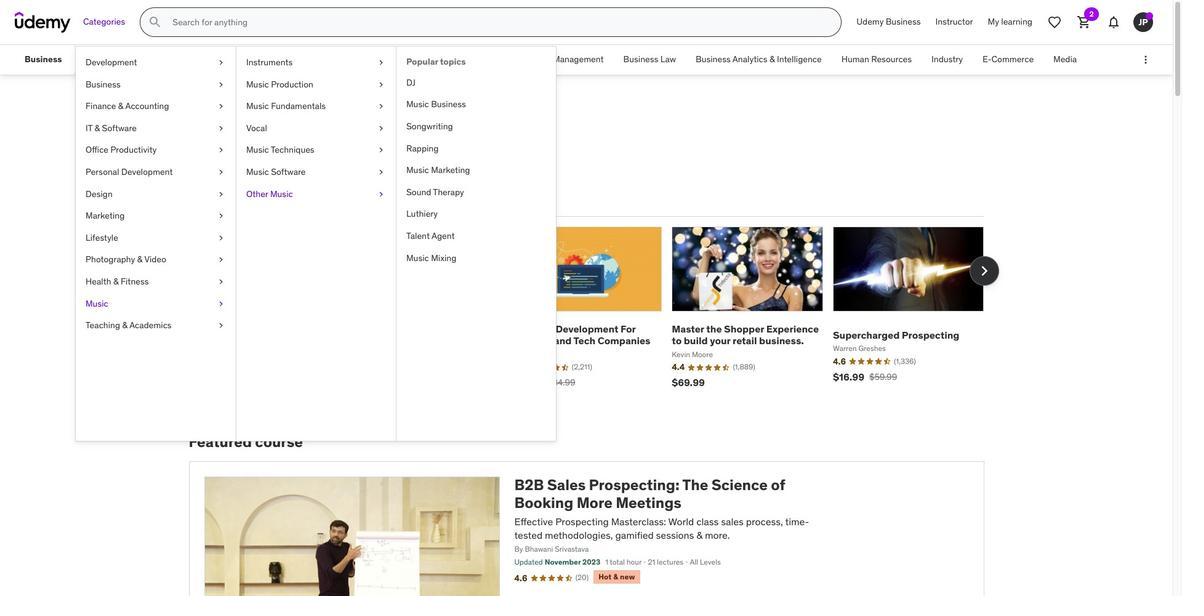 Task type: locate. For each thing, give the bounding box(es) containing it.
human
[[842, 54, 869, 65]]

0 vertical spatial sales
[[189, 103, 241, 129]]

0 vertical spatial prospecting
[[902, 329, 960, 341]]

trending button
[[266, 186, 312, 215]]

courses up most popular
[[189, 157, 246, 176]]

levels
[[700, 557, 721, 567]]

notifications image
[[1107, 15, 1121, 30]]

the
[[682, 475, 708, 495]]

business analytics & intelligence
[[696, 54, 822, 65]]

xsmall image inside instruments 'link'
[[376, 57, 386, 69]]

development
[[86, 57, 137, 68], [121, 166, 173, 177], [556, 323, 619, 335]]

business law link
[[614, 45, 686, 75]]

xsmall image inside music software link
[[376, 166, 386, 178]]

health & fitness link
[[76, 271, 236, 293]]

xsmall image inside it & software link
[[216, 122, 226, 134]]

xsmall image inside music techniques link
[[376, 144, 386, 156]]

xsmall image
[[216, 79, 226, 91], [216, 100, 226, 113], [376, 100, 386, 113], [216, 122, 226, 134], [376, 144, 386, 156], [216, 188, 226, 200], [376, 188, 386, 200], [216, 210, 226, 222], [216, 232, 226, 244], [216, 298, 226, 310], [216, 320, 226, 332]]

0 vertical spatial software
[[102, 122, 137, 133]]

business link down udemy image
[[15, 45, 72, 75]]

your
[[710, 335, 731, 347]]

xsmall image for finance & accounting
[[216, 100, 226, 113]]

sales right b2b
[[547, 475, 586, 495]]

communication link
[[170, 45, 250, 75]]

xsmall image for health & fitness
[[216, 276, 226, 288]]

media
[[1054, 54, 1077, 65]]

development inside business development for startups and tech companies
[[556, 323, 619, 335]]

xsmall image inside teaching & academics "link"
[[216, 320, 226, 332]]

office
[[86, 144, 108, 155]]

& right analytics
[[770, 54, 775, 65]]

it & software
[[86, 122, 137, 133]]

human resources
[[842, 54, 912, 65]]

& for health & fitness
[[113, 276, 119, 287]]

1 horizontal spatial marketing
[[431, 165, 470, 176]]

music down instruments
[[246, 79, 269, 90]]

sound
[[406, 186, 431, 198]]

xsmall image inside health & fitness link
[[216, 276, 226, 288]]

music production link
[[236, 74, 396, 96]]

master the shopper experience to build your retail business.
[[672, 323, 819, 347]]

0 horizontal spatial prospecting
[[555, 515, 609, 528]]

health
[[86, 276, 111, 287]]

& right the "hot"
[[613, 572, 618, 581]]

1 vertical spatial development
[[121, 166, 173, 177]]

communication
[[180, 54, 240, 65]]

1 vertical spatial sales
[[547, 475, 586, 495]]

xsmall image for music techniques
[[376, 144, 386, 156]]

0 horizontal spatial marketing
[[86, 210, 125, 221]]

&
[[770, 54, 775, 65], [118, 100, 123, 112], [95, 122, 100, 133], [137, 254, 142, 265], [113, 276, 119, 287], [122, 320, 128, 331], [697, 529, 703, 541], [613, 572, 618, 581]]

udemy
[[857, 16, 884, 27]]

& right teaching
[[122, 320, 128, 331]]

business left and
[[511, 323, 554, 335]]

build
[[684, 335, 708, 347]]

xsmall image inside music link
[[216, 298, 226, 310]]

1 horizontal spatial management
[[553, 54, 604, 65]]

management right project
[[553, 54, 604, 65]]

software up office productivity
[[102, 122, 137, 133]]

sales
[[721, 515, 744, 528]]

xsmall image inside other music link
[[376, 188, 386, 200]]

1 horizontal spatial business link
[[76, 74, 236, 96]]

marketing up the lifestyle
[[86, 210, 125, 221]]

xsmall image for music fundamentals
[[376, 100, 386, 113]]

to left get
[[250, 157, 264, 176]]

songwriting
[[406, 121, 453, 132]]

academics
[[129, 320, 172, 331]]

dj link
[[397, 72, 556, 94]]

human resources link
[[832, 45, 922, 75]]

2
[[1090, 9, 1094, 18]]

xsmall image for office productivity
[[216, 144, 226, 156]]

xsmall image inside lifestyle link
[[216, 232, 226, 244]]

november
[[545, 557, 581, 567]]

0 vertical spatial marketing
[[431, 165, 470, 176]]

masterclass:
[[611, 515, 666, 528]]

b2b sales prospecting: the science of booking more meetings effective prospecting masterclass: world class sales process, time- tested methodologies, gamified sessions & more. by bhawani srivastava
[[514, 475, 809, 554]]

operations
[[461, 54, 504, 65]]

sales left vocal
[[189, 103, 241, 129]]

master the shopper experience to build your retail business. link
[[672, 323, 819, 347]]

Search for anything text field
[[170, 12, 827, 33]]

entrepreneurship
[[93, 54, 160, 65]]

music down talent
[[406, 252, 429, 263]]

talent agent link
[[397, 225, 556, 247]]

1 vertical spatial to
[[672, 335, 682, 347]]

music up vocal
[[246, 100, 269, 112]]

& down class
[[697, 529, 703, 541]]

0 horizontal spatial management
[[260, 54, 311, 65]]

more subcategory menu links image
[[1140, 54, 1152, 66]]

you
[[294, 157, 320, 176]]

wishlist image
[[1047, 15, 1062, 30]]

1 vertical spatial software
[[271, 166, 306, 177]]

1 horizontal spatial sales
[[547, 475, 586, 495]]

to
[[250, 157, 264, 176], [672, 335, 682, 347]]

xsmall image inside business link
[[216, 79, 226, 91]]

1
[[605, 557, 608, 567]]

talent agent
[[406, 230, 455, 241]]

my learning
[[988, 16, 1033, 27]]

1 vertical spatial prospecting
[[555, 515, 609, 528]]

software down techniques
[[271, 166, 306, 177]]

business inside business development for startups and tech companies
[[511, 323, 554, 335]]

supercharged prospecting link
[[833, 329, 960, 341]]

marketing
[[431, 165, 470, 176], [86, 210, 125, 221]]

music fundamentals link
[[236, 96, 396, 117]]

management link
[[250, 45, 321, 75]]

companies
[[598, 335, 651, 347]]

xsmall image inside music fundamentals link
[[376, 100, 386, 113]]

xsmall image inside personal development "link"
[[216, 166, 226, 178]]

& for photography & video
[[137, 254, 142, 265]]

sound therapy link
[[397, 182, 556, 203]]

startups
[[511, 335, 552, 347]]

music down dj
[[406, 99, 429, 110]]

all
[[690, 557, 698, 567]]

xsmall image inside photography & video link
[[216, 254, 226, 266]]

lifestyle
[[86, 232, 118, 243]]

intelligence
[[777, 54, 822, 65]]

techniques
[[271, 144, 314, 155]]

to left build
[[672, 335, 682, 347]]

of
[[771, 475, 785, 495]]

business up songwriting
[[431, 99, 466, 110]]

xsmall image inside vocal link
[[376, 122, 386, 134]]

xsmall image inside the "finance & accounting" link
[[216, 100, 226, 113]]

& right health
[[113, 276, 119, 287]]

2 vertical spatial development
[[556, 323, 619, 335]]

0 horizontal spatial software
[[102, 122, 137, 133]]

songwriting link
[[397, 116, 556, 138]]

management up music production
[[260, 54, 311, 65]]

0 horizontal spatial sales
[[189, 103, 241, 129]]

xsmall image for teaching & academics
[[216, 320, 226, 332]]

xsmall image inside marketing link
[[216, 210, 226, 222]]

courses down music production
[[244, 103, 325, 129]]

21 lectures
[[648, 557, 684, 567]]

arrow pointing to subcategory menu links image
[[72, 45, 83, 75]]

design
[[86, 188, 113, 199]]

& inside "link"
[[122, 320, 128, 331]]

xsmall image inside the design 'link'
[[216, 188, 226, 200]]

music for music marketing
[[406, 165, 429, 176]]

business left analytics
[[696, 54, 731, 65]]

xsmall image inside development link
[[216, 57, 226, 69]]

marketing up therapy
[[431, 165, 470, 176]]

0 vertical spatial to
[[250, 157, 264, 176]]

business law
[[624, 54, 676, 65]]

prospecting inside "b2b sales prospecting: the science of booking more meetings effective prospecting masterclass: world class sales process, time- tested methodologies, gamified sessions & more. by bhawani srivastava"
[[555, 515, 609, 528]]

updated
[[514, 557, 543, 567]]

courses to get you started
[[189, 157, 374, 176]]

1 horizontal spatial prospecting
[[902, 329, 960, 341]]

1 horizontal spatial software
[[271, 166, 306, 177]]

development inside "link"
[[121, 166, 173, 177]]

music down vocal
[[246, 144, 269, 155]]

accounting
[[125, 100, 169, 112]]

& inside "b2b sales prospecting: the science of booking more meetings effective prospecting masterclass: world class sales process, time- tested methodologies, gamified sessions & more. by bhawani srivastava"
[[697, 529, 703, 541]]

1 horizontal spatial to
[[672, 335, 682, 347]]

development for personal
[[121, 166, 173, 177]]

music inside 'link'
[[406, 99, 429, 110]]

video
[[144, 254, 166, 265]]

teaching & academics link
[[76, 315, 236, 337]]

xsmall image inside the 'office productivity' link
[[216, 144, 226, 156]]

music up other
[[246, 166, 269, 177]]

instructor
[[936, 16, 973, 27]]

& right finance
[[118, 100, 123, 112]]

business link up accounting
[[76, 74, 236, 96]]

xsmall image for vocal
[[376, 122, 386, 134]]

music marketing link
[[397, 160, 556, 182]]

prospecting inside carousel element
[[902, 329, 960, 341]]

methodologies,
[[545, 529, 613, 541]]

to inside master the shopper experience to build your retail business.
[[672, 335, 682, 347]]

0 horizontal spatial to
[[250, 157, 264, 176]]

shopping cart with 2 items image
[[1077, 15, 1092, 30]]

for
[[621, 323, 636, 335]]

& right the it
[[95, 122, 100, 133]]

xsmall image inside music production link
[[376, 79, 386, 91]]

& left video
[[137, 254, 142, 265]]

& for hot & new
[[613, 572, 618, 581]]

get
[[267, 157, 291, 176]]

xsmall image
[[216, 57, 226, 69], [376, 57, 386, 69], [376, 79, 386, 91], [376, 122, 386, 134], [216, 144, 226, 156], [216, 166, 226, 178], [376, 166, 386, 178], [216, 254, 226, 266], [216, 276, 226, 288]]

1 management from the left
[[260, 54, 311, 65]]

0 vertical spatial courses
[[244, 103, 325, 129]]

other
[[246, 188, 268, 199]]

0 horizontal spatial business link
[[15, 45, 72, 75]]

health & fitness
[[86, 276, 149, 287]]

sound therapy
[[406, 186, 464, 198]]

xsmall image for lifestyle
[[216, 232, 226, 244]]

xsmall image for other music
[[376, 188, 386, 200]]

music for music production
[[246, 79, 269, 90]]

office productivity
[[86, 144, 157, 155]]

project management link
[[513, 45, 614, 75]]

music software
[[246, 166, 306, 177]]

photography & video link
[[76, 249, 236, 271]]

music for music mixing
[[406, 252, 429, 263]]

carousel element
[[189, 226, 999, 404]]

music up sound
[[406, 165, 429, 176]]

courses
[[244, 103, 325, 129], [189, 157, 246, 176]]



Task type: describe. For each thing, give the bounding box(es) containing it.
udemy business
[[857, 16, 921, 27]]

most
[[191, 194, 215, 206]]

teaching & academics
[[86, 320, 172, 331]]

e-
[[983, 54, 992, 65]]

master
[[672, 323, 704, 335]]

4.6
[[514, 573, 528, 584]]

my
[[988, 16, 999, 27]]

music production
[[246, 79, 313, 90]]

hot & new
[[599, 572, 635, 581]]

hour
[[627, 557, 642, 567]]

music for music software
[[246, 166, 269, 177]]

it
[[86, 122, 92, 133]]

business left arrow pointing to subcategory menu links icon
[[25, 54, 62, 65]]

business left popular at left
[[371, 54, 406, 65]]

prospecting:
[[589, 475, 680, 495]]

fundamentals
[[271, 100, 326, 112]]

business.
[[759, 335, 804, 347]]

music fundamentals
[[246, 100, 326, 112]]

fitness
[[121, 276, 149, 287]]

other music
[[246, 188, 293, 199]]

music techniques
[[246, 144, 314, 155]]

other music element
[[396, 47, 556, 441]]

1 vertical spatial marketing
[[86, 210, 125, 221]]

strategy
[[408, 54, 441, 65]]

finance
[[86, 100, 116, 112]]

business right udemy
[[886, 16, 921, 27]]

business up finance
[[86, 79, 121, 90]]

rapping
[[406, 143, 439, 154]]

luthiery
[[406, 208, 438, 219]]

xsmall image for music
[[216, 298, 226, 310]]

most popular button
[[189, 186, 256, 215]]

course
[[255, 432, 303, 452]]

business development for startups and tech companies
[[511, 323, 651, 347]]

operations link
[[451, 45, 513, 75]]

xsmall image for photography & video
[[216, 254, 226, 266]]

meetings
[[616, 493, 682, 512]]

you have alerts image
[[1146, 12, 1153, 20]]

featured course
[[189, 432, 303, 452]]

udemy business link
[[849, 7, 928, 37]]

law
[[661, 54, 676, 65]]

bhawani
[[525, 545, 553, 554]]

instruments link
[[236, 52, 396, 74]]

xsmall image for it & software
[[216, 122, 226, 134]]

supercharged
[[833, 329, 900, 341]]

personal development link
[[76, 161, 236, 183]]

marketing link
[[76, 205, 236, 227]]

music down music software
[[270, 188, 293, 199]]

music software link
[[236, 161, 396, 183]]

and
[[554, 335, 572, 347]]

booking
[[514, 493, 573, 512]]

vocal link
[[236, 117, 396, 139]]

2 link
[[1070, 7, 1099, 37]]

srivastava
[[555, 545, 589, 554]]

categories
[[83, 16, 125, 27]]

xsmall image for music production
[[376, 79, 386, 91]]

business inside 'link'
[[431, 99, 466, 110]]

talent
[[406, 230, 430, 241]]

entrepreneurship link
[[83, 45, 170, 75]]

hot
[[599, 572, 612, 581]]

xsmall image for personal development
[[216, 166, 226, 178]]

the
[[706, 323, 722, 335]]

by
[[514, 545, 523, 554]]

personal development
[[86, 166, 173, 177]]

& for finance & accounting
[[118, 100, 123, 112]]

categories button
[[76, 7, 133, 37]]

music techniques link
[[236, 139, 396, 161]]

e-commerce link
[[973, 45, 1044, 75]]

mixing
[[431, 252, 456, 263]]

trending
[[268, 194, 310, 206]]

next image
[[974, 261, 994, 281]]

business left the law
[[624, 54, 658, 65]]

productivity
[[110, 144, 157, 155]]

0 vertical spatial development
[[86, 57, 137, 68]]

popular topics
[[406, 56, 466, 67]]

photography & video
[[86, 254, 166, 265]]

udemy image
[[15, 12, 71, 33]]

jp
[[1139, 16, 1148, 27]]

marketing inside other music element
[[431, 165, 470, 176]]

2 management from the left
[[553, 54, 604, 65]]

all levels
[[690, 557, 721, 567]]

photography
[[86, 254, 135, 265]]

xsmall image for development
[[216, 57, 226, 69]]

music for music business
[[406, 99, 429, 110]]

xsmall image for instruments
[[376, 57, 386, 69]]

office productivity link
[[76, 139, 236, 161]]

more.
[[705, 529, 730, 541]]

music mixing
[[406, 252, 456, 263]]

popular
[[217, 194, 253, 206]]

submit search image
[[148, 15, 163, 30]]

xsmall image for marketing
[[216, 210, 226, 222]]

industry link
[[922, 45, 973, 75]]

music down health
[[86, 298, 108, 309]]

development link
[[76, 52, 236, 74]]

project
[[523, 54, 551, 65]]

music for music techniques
[[246, 144, 269, 155]]

instruments
[[246, 57, 293, 68]]

(20)
[[576, 573, 589, 582]]

time-
[[785, 515, 809, 528]]

music for music fundamentals
[[246, 100, 269, 112]]

rapping link
[[397, 138, 556, 160]]

learning
[[1001, 16, 1033, 27]]

sales inside "b2b sales prospecting: the science of booking more meetings effective prospecting masterclass: world class sales process, time- tested methodologies, gamified sessions & more. by bhawani srivastava"
[[547, 475, 586, 495]]

gamified
[[615, 529, 654, 541]]

business development for startups and tech companies link
[[511, 323, 651, 347]]

development for business
[[556, 323, 619, 335]]

& for teaching & academics
[[122, 320, 128, 331]]

new
[[620, 572, 635, 581]]

production
[[271, 79, 313, 90]]

xsmall image for design
[[216, 188, 226, 200]]

& for it & software
[[95, 122, 100, 133]]

xsmall image for music software
[[376, 166, 386, 178]]

xsmall image for business
[[216, 79, 226, 91]]

retail
[[733, 335, 757, 347]]

business analytics & intelligence link
[[686, 45, 832, 75]]

1 vertical spatial courses
[[189, 157, 246, 176]]

therapy
[[433, 186, 464, 198]]

luthiery link
[[397, 203, 556, 225]]

finance & accounting link
[[76, 96, 236, 117]]



Task type: vqa. For each thing, say whether or not it's contained in the screenshot.
GUARANTEE
no



